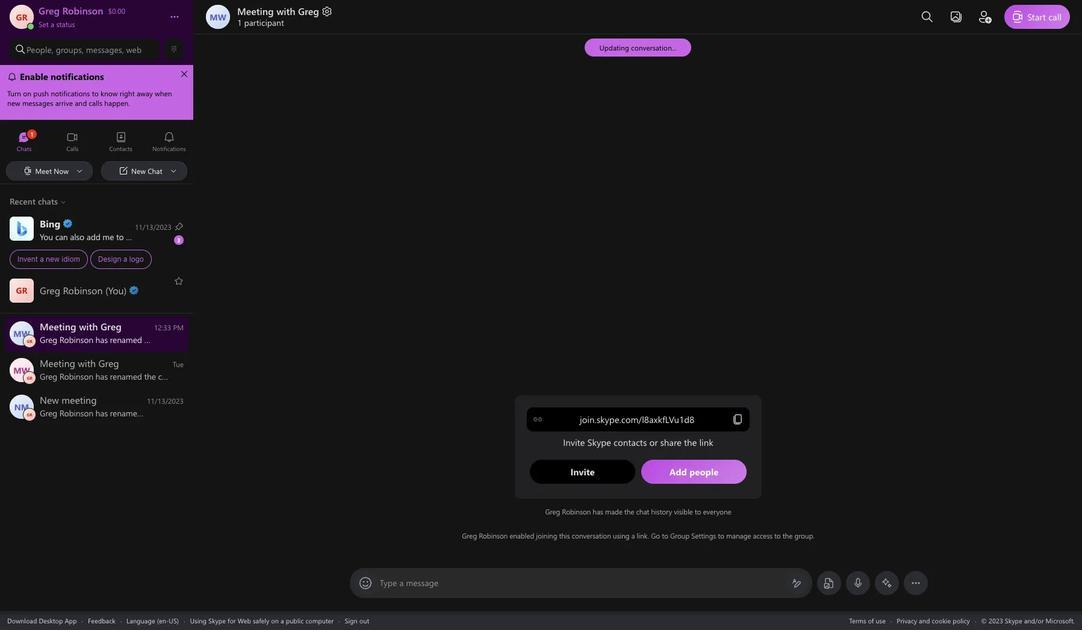 Task type: locate. For each thing, give the bounding box(es) containing it.
meeting
[[237, 5, 274, 17]]

language (en-us)
[[127, 616, 179, 625]]

chat
[[636, 507, 649, 517]]

design a logo
[[98, 255, 144, 264]]

new
[[46, 255, 60, 264]]

tab list
[[0, 126, 193, 160]]

safely
[[253, 616, 269, 625]]

a left logo
[[123, 255, 127, 264]]

group.
[[794, 531, 814, 541]]

1 vertical spatial greg
[[545, 507, 560, 517]]

desktop
[[39, 616, 63, 625]]

people, groups, messages, web button
[[10, 39, 160, 60]]

idiom
[[62, 255, 80, 264]]

group
[[670, 531, 689, 541]]

1 horizontal spatial the
[[782, 531, 792, 541]]

a right set
[[51, 19, 54, 29]]

the left chat
[[624, 507, 634, 517]]

a inside 'button'
[[51, 19, 54, 29]]

set a status
[[39, 19, 75, 29]]

download desktop app link
[[7, 616, 77, 625]]

to
[[694, 507, 701, 517], [662, 531, 668, 541], [718, 531, 724, 541], [774, 531, 781, 541]]

download
[[7, 616, 37, 625]]

a right type
[[399, 578, 404, 589]]

2 vertical spatial greg
[[462, 531, 477, 541]]

meeting with greg
[[237, 5, 319, 17]]

greg robinson enabled joining this conversation using a link. go to group settings to manage access to the group.
[[462, 531, 814, 541]]

greg
[[298, 5, 319, 17], [545, 507, 560, 517], [462, 531, 477, 541]]

invent
[[17, 255, 38, 264]]

0 horizontal spatial the
[[624, 507, 634, 517]]

1 horizontal spatial greg
[[462, 531, 477, 541]]

design
[[98, 255, 121, 264]]

app
[[65, 616, 77, 625]]

privacy and cookie policy
[[897, 616, 970, 625]]

with
[[276, 5, 295, 17]]

robinson
[[562, 507, 591, 517], [479, 531, 507, 541]]

robinson for has made the chat history visible to everyone
[[562, 507, 591, 517]]

0 horizontal spatial greg
[[298, 5, 319, 17]]

2 horizontal spatial greg
[[545, 507, 560, 517]]

has
[[592, 507, 603, 517]]

on
[[271, 616, 279, 625]]

terms of use
[[849, 616, 886, 625]]

feedback
[[88, 616, 115, 625]]

a
[[51, 19, 54, 29], [40, 255, 44, 264], [123, 255, 127, 264], [631, 531, 635, 541], [399, 578, 404, 589], [281, 616, 284, 625]]

robinson left enabled
[[479, 531, 507, 541]]

the left 'group.' on the right bottom of the page
[[782, 531, 792, 541]]

the
[[624, 507, 634, 517], [782, 531, 792, 541]]

sign out
[[345, 616, 369, 625]]

set a status button
[[39, 17, 158, 29]]

0 vertical spatial robinson
[[562, 507, 591, 517]]

type
[[380, 578, 397, 589]]

access
[[753, 531, 772, 541]]

policy
[[953, 616, 970, 625]]

people,
[[26, 44, 53, 55]]

invent a new idiom
[[17, 255, 80, 264]]

1 vertical spatial robinson
[[479, 531, 507, 541]]

1 horizontal spatial robinson
[[562, 507, 591, 517]]

meeting with greg button
[[237, 5, 333, 17]]

greg up joining at bottom
[[545, 507, 560, 517]]

a right on
[[281, 616, 284, 625]]

this
[[559, 531, 570, 541]]

terms of use link
[[849, 616, 886, 625]]

robinson left has
[[562, 507, 591, 517]]

go
[[651, 531, 660, 541]]

enabled
[[509, 531, 534, 541]]

0 vertical spatial greg
[[298, 5, 319, 17]]

0 horizontal spatial robinson
[[479, 531, 507, 541]]

groups,
[[56, 44, 84, 55]]

to right access
[[774, 531, 781, 541]]

to right go
[[662, 531, 668, 541]]

conversation
[[572, 531, 611, 541]]

greg right the with
[[298, 5, 319, 17]]

manage
[[726, 531, 751, 541]]

settings
[[691, 531, 716, 541]]

greg left enabled
[[462, 531, 477, 541]]

a left 'new'
[[40, 255, 44, 264]]



Task type: describe. For each thing, give the bounding box(es) containing it.
a for logo
[[123, 255, 127, 264]]

set
[[39, 19, 49, 29]]

privacy
[[897, 616, 917, 625]]

out
[[359, 616, 369, 625]]

(en-
[[157, 616, 169, 625]]

status
[[56, 19, 75, 29]]

logo
[[129, 255, 144, 264]]

people, groups, messages, web
[[26, 44, 142, 55]]

terms
[[849, 616, 866, 625]]

sign out link
[[345, 616, 369, 625]]

language (en-us) link
[[127, 616, 179, 625]]

0 vertical spatial the
[[624, 507, 634, 517]]

to right visible
[[694, 507, 701, 517]]

privacy and cookie policy link
[[897, 616, 970, 625]]

robinson for enabled joining this conversation using a link. go to group settings to manage access to the group.
[[479, 531, 507, 541]]

a left link.
[[631, 531, 635, 541]]

using
[[613, 531, 629, 541]]

using skype for web safely on a public computer
[[190, 616, 334, 625]]

a for status
[[51, 19, 54, 29]]

using
[[190, 616, 207, 625]]

made
[[605, 507, 622, 517]]

public
[[286, 616, 304, 625]]

of
[[868, 616, 874, 625]]

computer
[[305, 616, 334, 625]]

a for new
[[40, 255, 44, 264]]

to right settings
[[718, 531, 724, 541]]

skype
[[208, 616, 226, 625]]

us)
[[169, 616, 179, 625]]

history
[[651, 507, 672, 517]]

use
[[876, 616, 886, 625]]

visible
[[674, 507, 693, 517]]

greg for greg robinson enabled joining this conversation using a link. go to group settings to manage access to the group.
[[462, 531, 477, 541]]

type a message
[[380, 578, 438, 589]]

sign
[[345, 616, 358, 625]]

and
[[919, 616, 930, 625]]

cookie
[[932, 616, 951, 625]]

language
[[127, 616, 155, 625]]

greg for greg robinson has made the chat history visible to everyone
[[545, 507, 560, 517]]

download desktop app
[[7, 616, 77, 625]]

messages,
[[86, 44, 124, 55]]

using skype for web safely on a public computer link
[[190, 616, 334, 625]]

web
[[126, 44, 142, 55]]

web
[[238, 616, 251, 625]]

1 vertical spatial the
[[782, 531, 792, 541]]

link.
[[637, 531, 649, 541]]

feedback link
[[88, 616, 115, 625]]

for
[[228, 616, 236, 625]]

greg robinson has made the chat history visible to everyone
[[545, 507, 731, 517]]

message
[[406, 578, 438, 589]]

everyone
[[703, 507, 731, 517]]

Type a message text field
[[380, 578, 782, 590]]

joining
[[536, 531, 557, 541]]

a for message
[[399, 578, 404, 589]]



Task type: vqa. For each thing, say whether or not it's contained in the screenshot.
Get in the left bottom of the page
no



